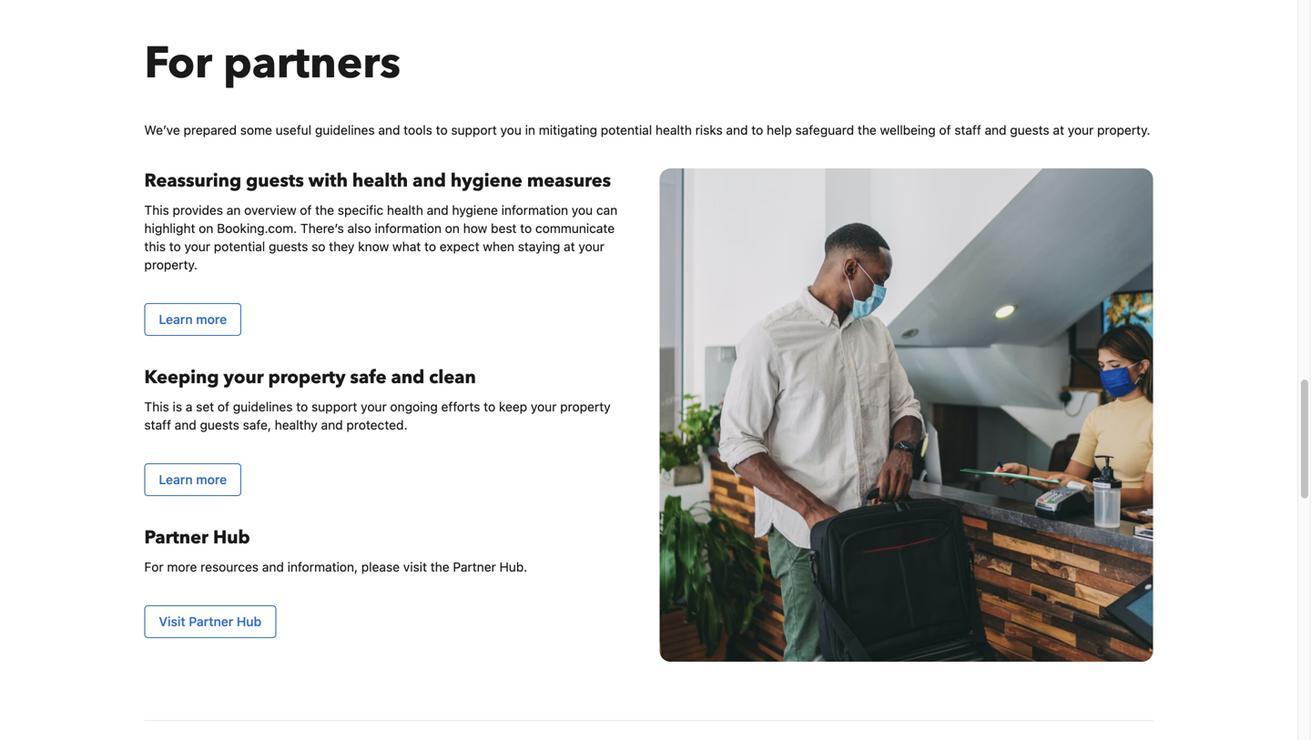 Task type: describe. For each thing, give the bounding box(es) containing it.
also
[[347, 221, 371, 236]]

to left keep
[[484, 399, 495, 414]]

and up the ongoing
[[391, 365, 425, 390]]

1 learn more from the top
[[159, 312, 227, 327]]

1 vertical spatial more
[[196, 472, 227, 487]]

a
[[186, 399, 193, 414]]

prepared
[[183, 122, 237, 137]]

and down a
[[175, 417, 196, 432]]

0 vertical spatial health
[[656, 122, 692, 137]]

hub.
[[499, 559, 527, 575]]

information,
[[287, 559, 358, 575]]

overview
[[244, 203, 296, 218]]

1 on from the left
[[199, 221, 213, 236]]

provides
[[173, 203, 223, 218]]

visit partner hub link
[[144, 605, 276, 638]]

0 vertical spatial staff
[[954, 122, 981, 137]]

and down tools
[[413, 168, 446, 193]]

efforts
[[441, 399, 480, 414]]

of inside keeping your property safe and clean this is a set of guidelines to support your ongoing efforts to keep your property staff and guests safe, healthy and protected.
[[218, 399, 229, 414]]

safeguard
[[795, 122, 854, 137]]

set
[[196, 399, 214, 414]]

useful
[[276, 122, 311, 137]]

expect
[[440, 239, 479, 254]]

to right what
[[424, 239, 436, 254]]

and right healthy
[[321, 417, 343, 432]]

protected.
[[346, 417, 407, 432]]

some
[[240, 122, 272, 137]]

2 vertical spatial partner
[[189, 614, 233, 629]]

keeping your property safe and clean this is a set of guidelines to support your ongoing efforts to keep your property staff and guests safe, healthy and protected.
[[144, 365, 611, 432]]

hub inside partner hub for more resources and information, please visit the partner hub.
[[213, 525, 250, 550]]

1 vertical spatial information
[[375, 221, 442, 236]]

keep
[[499, 399, 527, 414]]

and right risks
[[726, 122, 748, 137]]

tools
[[404, 122, 432, 137]]

what
[[392, 239, 421, 254]]

2 vertical spatial health
[[387, 203, 423, 218]]

this
[[144, 239, 166, 254]]

a host checking in a new guest at her hotel, both are wearing masks image
[[660, 168, 1153, 662]]

to right tools
[[436, 122, 448, 137]]

2 learn more link from the top
[[144, 463, 241, 496]]

we've prepared some useful guidelines and tools to support you in mitigating potential health risks and to help safeguard the wellbeing of staff and guests at your property.
[[144, 122, 1150, 137]]

with
[[308, 168, 348, 193]]

to right best
[[520, 221, 532, 236]]

visit
[[159, 614, 185, 629]]

visit
[[403, 559, 427, 575]]

0 vertical spatial you
[[500, 122, 522, 137]]

1 learn more link from the top
[[144, 303, 241, 336]]

in
[[525, 122, 535, 137]]

measures
[[527, 168, 611, 193]]

and right "wellbeing"
[[985, 122, 1007, 137]]

1 horizontal spatial property.
[[1097, 122, 1150, 137]]

guidelines inside keeping your property safe and clean this is a set of guidelines to support your ongoing efforts to keep your property staff and guests safe, healthy and protected.
[[233, 399, 293, 414]]

risks
[[695, 122, 723, 137]]

0 vertical spatial partner
[[144, 525, 208, 550]]

help
[[767, 122, 792, 137]]

staff inside keeping your property safe and clean this is a set of guidelines to support your ongoing efforts to keep your property staff and guests safe, healthy and protected.
[[144, 417, 171, 432]]

this inside reassuring guests with health and hygiene measures this provides an overview of the specific health and hygiene information you can highlight on booking.com. there's also information on how best to communicate this to your potential guests so they know what to expect when staying at your property.
[[144, 203, 169, 218]]

0 vertical spatial guidelines
[[315, 122, 375, 137]]

staying
[[518, 239, 560, 254]]

this inside keeping your property safe and clean this is a set of guidelines to support your ongoing efforts to keep your property staff and guests safe, healthy and protected.
[[144, 399, 169, 414]]

and left tools
[[378, 122, 400, 137]]

healthy
[[275, 417, 318, 432]]

when
[[483, 239, 514, 254]]

more inside partner hub for more resources and information, please visit the partner hub.
[[167, 559, 197, 575]]



Task type: vqa. For each thing, say whether or not it's contained in the screenshot.
What Hotels In Jersey Have Nice Views?
no



Task type: locate. For each thing, give the bounding box(es) containing it.
staff down keeping
[[144, 417, 171, 432]]

and up expect
[[427, 203, 449, 218]]

1 vertical spatial property
[[560, 399, 611, 414]]

best
[[491, 221, 517, 236]]

partner left the hub.
[[453, 559, 496, 575]]

0 vertical spatial property.
[[1097, 122, 1150, 137]]

0 vertical spatial potential
[[601, 122, 652, 137]]

wellbeing
[[880, 122, 936, 137]]

0 horizontal spatial of
[[218, 399, 229, 414]]

1 vertical spatial learn more link
[[144, 463, 241, 496]]

support right tools
[[451, 122, 497, 137]]

keeping
[[144, 365, 219, 390]]

partner hub for more resources and information, please visit the partner hub.
[[144, 525, 527, 575]]

2 vertical spatial the
[[430, 559, 449, 575]]

2 vertical spatial of
[[218, 399, 229, 414]]

0 vertical spatial hygiene
[[451, 168, 522, 193]]

an
[[227, 203, 241, 218]]

support inside keeping your property safe and clean this is a set of guidelines to support your ongoing efforts to keep your property staff and guests safe, healthy and protected.
[[311, 399, 357, 414]]

partners
[[223, 34, 401, 93]]

0 vertical spatial property
[[268, 365, 346, 390]]

1 horizontal spatial potential
[[601, 122, 652, 137]]

health left risks
[[656, 122, 692, 137]]

2 horizontal spatial the
[[858, 122, 877, 137]]

for up 'we've'
[[144, 34, 212, 93]]

for up visit
[[144, 559, 164, 575]]

0 horizontal spatial the
[[315, 203, 334, 218]]

1 vertical spatial learn more
[[159, 472, 227, 487]]

0 horizontal spatial information
[[375, 221, 442, 236]]

1 vertical spatial health
[[352, 168, 408, 193]]

1 horizontal spatial guidelines
[[315, 122, 375, 137]]

guidelines up the safe,
[[233, 399, 293, 414]]

guidelines right useful
[[315, 122, 375, 137]]

1 horizontal spatial on
[[445, 221, 460, 236]]

0 horizontal spatial on
[[199, 221, 213, 236]]

information up best
[[501, 203, 568, 218]]

potential down 'booking.com.' in the left of the page
[[214, 239, 265, 254]]

you
[[500, 122, 522, 137], [572, 203, 593, 218]]

1 learn from the top
[[159, 312, 193, 327]]

potential inside reassuring guests with health and hygiene measures this provides an overview of the specific health and hygiene information you can highlight on booking.com. there's also information on how best to communicate this to your potential guests so they know what to expect when staying at your property.
[[214, 239, 265, 254]]

they
[[329, 239, 355, 254]]

booking.com.
[[217, 221, 297, 236]]

1 vertical spatial this
[[144, 399, 169, 414]]

0 horizontal spatial support
[[311, 399, 357, 414]]

1 vertical spatial for
[[144, 559, 164, 575]]

we've
[[144, 122, 180, 137]]

1 vertical spatial of
[[300, 203, 312, 218]]

you up communicate
[[572, 203, 593, 218]]

1 vertical spatial partner
[[453, 559, 496, 575]]

0 vertical spatial learn more link
[[144, 303, 241, 336]]

learn up keeping
[[159, 312, 193, 327]]

0 vertical spatial hub
[[213, 525, 250, 550]]

of right set
[[218, 399, 229, 414]]

1 this from the top
[[144, 203, 169, 218]]

the inside reassuring guests with health and hygiene measures this provides an overview of the specific health and hygiene information you can highlight on booking.com. there's also information on how best to communicate this to your potential guests so they know what to expect when staying at your property.
[[315, 203, 334, 218]]

learn more link down a
[[144, 463, 241, 496]]

1 vertical spatial guidelines
[[233, 399, 293, 414]]

this
[[144, 203, 169, 218], [144, 399, 169, 414]]

0 vertical spatial this
[[144, 203, 169, 218]]

the right visit on the left bottom of the page
[[430, 559, 449, 575]]

reassuring
[[144, 168, 241, 193]]

specific
[[338, 203, 383, 218]]

property
[[268, 365, 346, 390], [560, 399, 611, 414]]

you left in
[[500, 122, 522, 137]]

the
[[858, 122, 877, 137], [315, 203, 334, 218], [430, 559, 449, 575]]

1 vertical spatial hub
[[237, 614, 262, 629]]

how
[[463, 221, 487, 236]]

this left is
[[144, 399, 169, 414]]

learn more down a
[[159, 472, 227, 487]]

0 vertical spatial learn more
[[159, 312, 227, 327]]

1 vertical spatial property.
[[144, 257, 197, 272]]

2 this from the top
[[144, 399, 169, 414]]

safe
[[350, 365, 386, 390]]

on up expect
[[445, 221, 460, 236]]

0 horizontal spatial property.
[[144, 257, 197, 272]]

1 vertical spatial at
[[564, 239, 575, 254]]

your
[[1068, 122, 1094, 137], [184, 239, 210, 254], [578, 239, 604, 254], [224, 365, 264, 390], [361, 399, 387, 414], [531, 399, 557, 414]]

hub up resources in the bottom of the page
[[213, 525, 250, 550]]

the left "wellbeing"
[[858, 122, 877, 137]]

visit partner hub
[[159, 614, 262, 629]]

know
[[358, 239, 389, 254]]

0 vertical spatial information
[[501, 203, 568, 218]]

guidelines
[[315, 122, 375, 137], [233, 399, 293, 414]]

2 learn from the top
[[159, 472, 193, 487]]

at inside reassuring guests with health and hygiene measures this provides an overview of the specific health and hygiene information you can highlight on booking.com. there's also information on how best to communicate this to your potential guests so they know what to expect when staying at your property.
[[564, 239, 575, 254]]

property.
[[1097, 122, 1150, 137], [144, 257, 197, 272]]

so
[[312, 239, 325, 254]]

and right resources in the bottom of the page
[[262, 559, 284, 575]]

learn down is
[[159, 472, 193, 487]]

property up healthy
[[268, 365, 346, 390]]

for partners
[[144, 34, 401, 93]]

1 horizontal spatial information
[[501, 203, 568, 218]]

of
[[939, 122, 951, 137], [300, 203, 312, 218], [218, 399, 229, 414]]

safe,
[[243, 417, 271, 432]]

health up the specific
[[352, 168, 408, 193]]

staff right "wellbeing"
[[954, 122, 981, 137]]

0 horizontal spatial you
[[500, 122, 522, 137]]

of right "wellbeing"
[[939, 122, 951, 137]]

1 horizontal spatial you
[[572, 203, 593, 218]]

and
[[378, 122, 400, 137], [726, 122, 748, 137], [985, 122, 1007, 137], [413, 168, 446, 193], [427, 203, 449, 218], [391, 365, 425, 390], [175, 417, 196, 432], [321, 417, 343, 432], [262, 559, 284, 575]]

mitigating
[[539, 122, 597, 137]]

1 horizontal spatial support
[[451, 122, 497, 137]]

1 horizontal spatial property
[[560, 399, 611, 414]]

learn more link
[[144, 303, 241, 336], [144, 463, 241, 496]]

1 horizontal spatial the
[[430, 559, 449, 575]]

hygiene
[[451, 168, 522, 193], [452, 203, 498, 218]]

ongoing
[[390, 399, 438, 414]]

staff
[[954, 122, 981, 137], [144, 417, 171, 432]]

on down provides
[[199, 221, 213, 236]]

health
[[656, 122, 692, 137], [352, 168, 408, 193], [387, 203, 423, 218]]

property right keep
[[560, 399, 611, 414]]

please
[[361, 559, 400, 575]]

learn
[[159, 312, 193, 327], [159, 472, 193, 487]]

information up what
[[375, 221, 442, 236]]

guests inside keeping your property safe and clean this is a set of guidelines to support your ongoing efforts to keep your property staff and guests safe, healthy and protected.
[[200, 417, 239, 432]]

2 on from the left
[[445, 221, 460, 236]]

of up there's
[[300, 203, 312, 218]]

0 vertical spatial at
[[1053, 122, 1064, 137]]

more left resources in the bottom of the page
[[167, 559, 197, 575]]

learn more up keeping
[[159, 312, 227, 327]]

highlight
[[144, 221, 195, 236]]

for inside partner hub for more resources and information, please visit the partner hub.
[[144, 559, 164, 575]]

there's
[[300, 221, 344, 236]]

the up there's
[[315, 203, 334, 218]]

0 vertical spatial of
[[939, 122, 951, 137]]

on
[[199, 221, 213, 236], [445, 221, 460, 236]]

more down set
[[196, 472, 227, 487]]

potential right mitigating
[[601, 122, 652, 137]]

learn more link up keeping
[[144, 303, 241, 336]]

0 horizontal spatial property
[[268, 365, 346, 390]]

2 learn more from the top
[[159, 472, 227, 487]]

to left help
[[751, 122, 763, 137]]

hub
[[213, 525, 250, 550], [237, 614, 262, 629]]

learn more
[[159, 312, 227, 327], [159, 472, 227, 487]]

partner right visit
[[189, 614, 233, 629]]

1 vertical spatial you
[[572, 203, 593, 218]]

1 vertical spatial staff
[[144, 417, 171, 432]]

clean
[[429, 365, 476, 390]]

to
[[436, 122, 448, 137], [751, 122, 763, 137], [520, 221, 532, 236], [169, 239, 181, 254], [424, 239, 436, 254], [296, 399, 308, 414], [484, 399, 495, 414]]

1 vertical spatial the
[[315, 203, 334, 218]]

1 horizontal spatial staff
[[954, 122, 981, 137]]

at
[[1053, 122, 1064, 137], [564, 239, 575, 254]]

is
[[173, 399, 182, 414]]

2 vertical spatial more
[[167, 559, 197, 575]]

reassuring guests with health and hygiene measures this provides an overview of the specific health and hygiene information you can highlight on booking.com. there's also information on how best to communicate this to your potential guests so they know what to expect when staying at your property.
[[144, 168, 617, 272]]

0 horizontal spatial staff
[[144, 417, 171, 432]]

1 horizontal spatial of
[[300, 203, 312, 218]]

to up healthy
[[296, 399, 308, 414]]

2 for from the top
[[144, 559, 164, 575]]

partner up resources in the bottom of the page
[[144, 525, 208, 550]]

property. inside reassuring guests with health and hygiene measures this provides an overview of the specific health and hygiene information you can highlight on booking.com. there's also information on how best to communicate this to your potential guests so they know what to expect when staying at your property.
[[144, 257, 197, 272]]

communicate
[[535, 221, 615, 236]]

0 vertical spatial more
[[196, 312, 227, 327]]

you inside reassuring guests with health and hygiene measures this provides an overview of the specific health and hygiene information you can highlight on booking.com. there's also information on how best to communicate this to your potential guests so they know what to expect when staying at your property.
[[572, 203, 593, 218]]

0 vertical spatial support
[[451, 122, 497, 137]]

can
[[596, 203, 617, 218]]

resources
[[200, 559, 259, 575]]

support
[[451, 122, 497, 137], [311, 399, 357, 414]]

0 horizontal spatial at
[[564, 239, 575, 254]]

support up healthy
[[311, 399, 357, 414]]

to down highlight
[[169, 239, 181, 254]]

0 horizontal spatial guidelines
[[233, 399, 293, 414]]

and inside partner hub for more resources and information, please visit the partner hub.
[[262, 559, 284, 575]]

1 horizontal spatial at
[[1053, 122, 1064, 137]]

0 vertical spatial learn
[[159, 312, 193, 327]]

0 horizontal spatial potential
[[214, 239, 265, 254]]

health up what
[[387, 203, 423, 218]]

for
[[144, 34, 212, 93], [144, 559, 164, 575]]

the inside partner hub for more resources and information, please visit the partner hub.
[[430, 559, 449, 575]]

of inside reassuring guests with health and hygiene measures this provides an overview of the specific health and hygiene information you can highlight on booking.com. there's also information on how best to communicate this to your potential guests so they know what to expect when staying at your property.
[[300, 203, 312, 218]]

1 vertical spatial support
[[311, 399, 357, 414]]

guests
[[1010, 122, 1049, 137], [246, 168, 304, 193], [269, 239, 308, 254], [200, 417, 239, 432]]

1 for from the top
[[144, 34, 212, 93]]

1 vertical spatial hygiene
[[452, 203, 498, 218]]

more
[[196, 312, 227, 327], [196, 472, 227, 487], [167, 559, 197, 575]]

information
[[501, 203, 568, 218], [375, 221, 442, 236]]

1 vertical spatial potential
[[214, 239, 265, 254]]

0 vertical spatial the
[[858, 122, 877, 137]]

potential
[[601, 122, 652, 137], [214, 239, 265, 254]]

hub down resources in the bottom of the page
[[237, 614, 262, 629]]

partner
[[144, 525, 208, 550], [453, 559, 496, 575], [189, 614, 233, 629]]

2 horizontal spatial of
[[939, 122, 951, 137]]

0 vertical spatial for
[[144, 34, 212, 93]]

this up highlight
[[144, 203, 169, 218]]

1 vertical spatial learn
[[159, 472, 193, 487]]

more up keeping
[[196, 312, 227, 327]]



